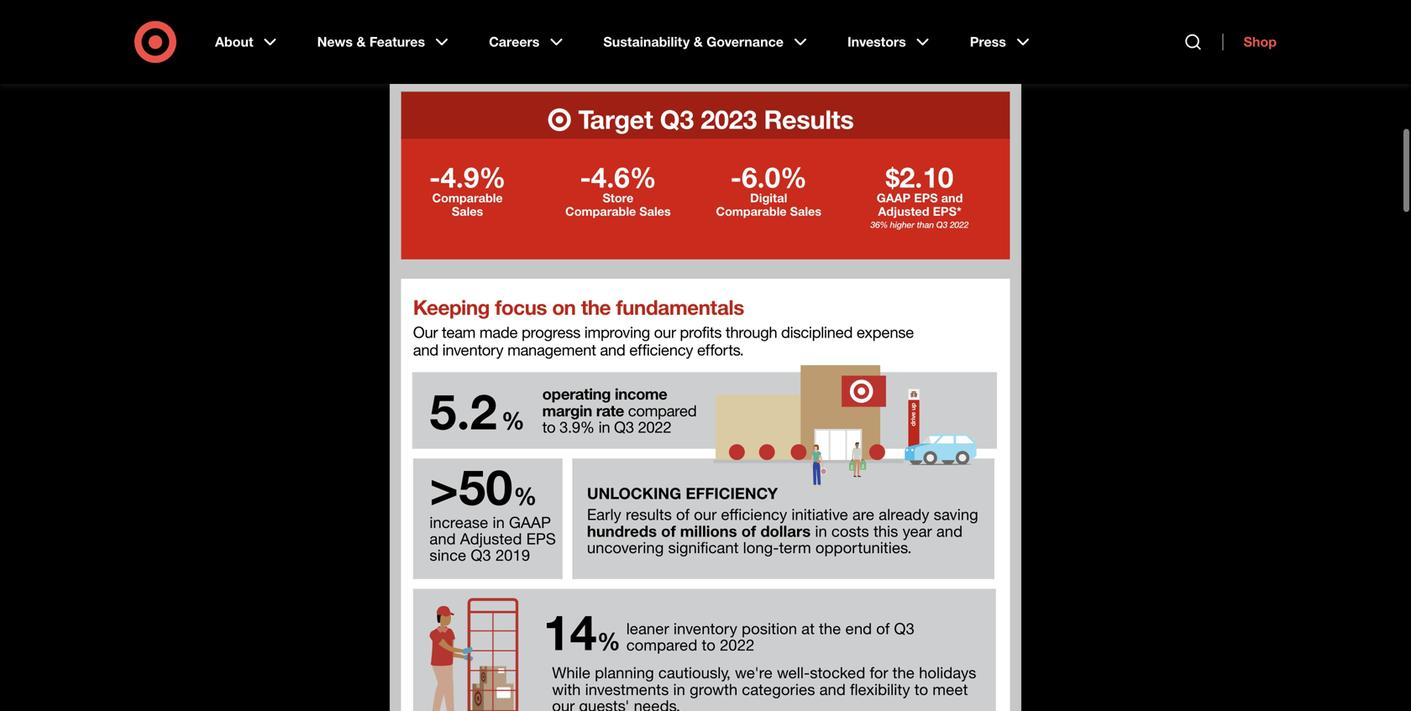 Task type: vqa. For each thing, say whether or not it's contained in the screenshot.
Services
no



Task type: describe. For each thing, give the bounding box(es) containing it.
about link
[[203, 20, 292, 64]]

investors link
[[836, 20, 945, 64]]

announced
[[515, 26, 583, 42]]

news & features link
[[306, 20, 464, 64]]

for
[[439, 47, 456, 64]]

our
[[586, 26, 606, 42]]

governance
[[707, 34, 784, 50]]

features
[[370, 34, 425, 50]]

news
[[317, 34, 353, 50]]

full results link
[[913, 26, 979, 42]]

press
[[970, 34, 1007, 50]]

shop
[[1244, 34, 1277, 50]]

the
[[890, 26, 909, 42]]

morning,
[[419, 26, 471, 42]]

& for features
[[357, 34, 366, 50]]

news & features
[[317, 34, 425, 50]]

read
[[390, 47, 417, 64]]

& for governance
[[694, 34, 703, 50]]

on
[[421, 47, 436, 64]]

careers
[[489, 34, 540, 50]]

sustainability & governance
[[604, 34, 784, 50]]



Task type: locate. For each thing, give the bounding box(es) containing it.
full
[[913, 26, 932, 42]]

snapshot.
[[470, 47, 529, 64]]

sustainability
[[604, 34, 690, 50]]

shop link
[[1223, 34, 1277, 50]]

0 horizontal spatial &
[[357, 34, 366, 50]]

quarter
[[641, 26, 685, 42]]

check
[[824, 26, 863, 42]]

a
[[459, 47, 466, 64]]

and read on for a snapshot.
[[390, 26, 1006, 64]]

this morning, target announced our third quarter 2023 earnings results. check out the full results
[[390, 26, 979, 42]]

1 horizontal spatial &
[[694, 34, 703, 50]]

and
[[983, 26, 1006, 42]]

third
[[610, 26, 637, 42]]

about
[[215, 34, 253, 50]]

out
[[867, 26, 886, 42]]

this
[[390, 26, 415, 42]]

investors
[[848, 34, 906, 50]]

press link
[[958, 20, 1045, 64]]

results
[[936, 26, 979, 42]]

&
[[357, 34, 366, 50], [694, 34, 703, 50]]

sustainability & governance link
[[592, 20, 823, 64]]

1 & from the left
[[357, 34, 366, 50]]

results.
[[777, 26, 820, 42]]

earnings
[[722, 26, 774, 42]]

2 & from the left
[[694, 34, 703, 50]]

2023
[[688, 26, 718, 42]]

careers link
[[477, 20, 578, 64]]

target
[[475, 26, 511, 42]]



